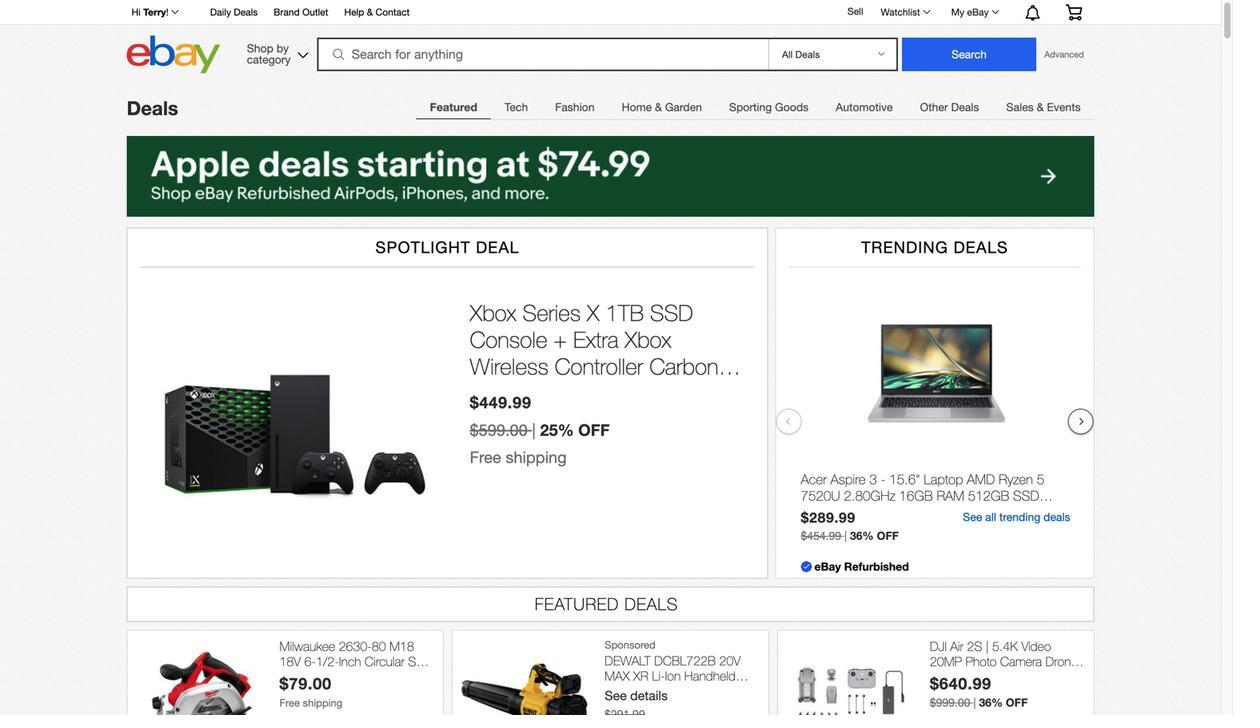 Task type: describe. For each thing, give the bounding box(es) containing it.
featured link
[[417, 91, 491, 123]]

(5
[[704, 684, 714, 699]]

events
[[1048, 100, 1082, 114]]

air
[[951, 639, 964, 654]]

ssd inside 'xbox series x 1tb ssd console + extra xbox wireless controller carbon black'
[[650, 300, 694, 326]]

ah)
[[717, 684, 735, 699]]

featured for featured
[[430, 100, 478, 114]]

all
[[986, 511, 997, 524]]

by
[[277, 42, 289, 55]]

laptop
[[925, 471, 964, 487]]

controller
[[555, 353, 644, 380]]

3
[[870, 471, 878, 487]]

sporting goods link
[[716, 91, 823, 123]]

1 horizontal spatial shipping
[[506, 448, 567, 467]]

spotlight deal
[[376, 238, 520, 257]]

hi
[[132, 6, 141, 18]]

deals for other deals
[[952, 100, 980, 114]]

help & contact link
[[345, 4, 410, 22]]

shop by category
[[247, 42, 291, 66]]

xr
[[634, 669, 649, 684]]

see details link
[[605, 689, 668, 704]]

circular
[[365, 654, 405, 669]]

16gb
[[900, 488, 934, 504]]

deals for daily deals
[[234, 6, 258, 18]]

5
[[1038, 471, 1045, 487]]

deals
[[1044, 511, 1071, 524]]

off for 2.80ghz
[[877, 529, 899, 543]]

category
[[247, 53, 291, 66]]

terry
[[143, 6, 166, 18]]

| inside $599.00 | 25% off
[[532, 421, 536, 440]]

tab list containing featured
[[417, 90, 1095, 123]]

- inside acer aspire 3 - 15.6" laptop amd ryzen 5 7520u 2.80ghz 16gb ram 512gb ssd w11h
[[881, 471, 886, 487]]

sporting goods
[[730, 100, 809, 114]]

shop by category button
[[240, 36, 312, 70]]

ryzen
[[1000, 471, 1034, 487]]

camera
[[1001, 654, 1043, 669]]

deals for trending deals
[[954, 238, 1009, 257]]

tech link
[[491, 91, 542, 123]]

home & garden link
[[609, 91, 716, 123]]

daily deals link
[[210, 4, 258, 22]]

2630-
[[339, 639, 372, 654]]

max
[[605, 669, 630, 684]]

free inside $79.00 free shipping
[[280, 697, 300, 710]]

dewalt
[[605, 653, 651, 668]]

hi terry !
[[132, 6, 169, 18]]

trending deals
[[862, 238, 1009, 257]]

sell
[[848, 6, 864, 17]]

& for home
[[655, 100, 662, 114]]

see all trending deals
[[964, 511, 1071, 524]]

refurbished
[[845, 560, 910, 573]]

& for sales
[[1038, 100, 1045, 114]]

shop
[[247, 42, 274, 55]]

outlet
[[303, 6, 329, 18]]

garden
[[666, 100, 703, 114]]

saw
[[408, 654, 432, 669]]

daily deals
[[210, 6, 258, 18]]

fashion link
[[542, 91, 609, 123]]

console
[[470, 326, 548, 353]]

milwaukee 2630-80 m18 18v 6-1/2-inch circular saw -bare, reconditioned link
[[280, 639, 435, 685]]

brand outlet
[[274, 6, 329, 18]]

2s
[[968, 639, 983, 654]]

drone
[[1046, 654, 1078, 669]]

featured for featured deals
[[535, 594, 620, 614]]

li-
[[652, 669, 666, 684]]

only)
[[673, 684, 700, 699]]

$999.00
[[931, 696, 971, 710]]

spotlight
[[376, 238, 471, 257]]

account navigation
[[123, 0, 1095, 25]]

see all trending deals link
[[964, 511, 1071, 524]]

acer aspire 3 - 15.6" laptop amd ryzen 5 7520u 2.80ghz 16gb ram 512gb ssd w11h link
[[801, 471, 1071, 520]]

acer aspire 3 - 15.6" laptop amd ryzen 5 7520u 2.80ghz 16gb ram 512gb ssd w11h
[[801, 471, 1045, 520]]

36% inside $640.99 $999.00 | 36% off
[[980, 696, 1003, 710]]

trending
[[1000, 511, 1041, 524]]

home & garden
[[622, 100, 703, 114]]

tech
[[505, 100, 528, 114]]

video
[[1022, 639, 1052, 654]]

25%
[[540, 421, 574, 440]]

| inside dji air 2s | 5.4k video 20mp photo camera drone (dji-refurbished)
[[987, 639, 989, 654]]

sponsored
[[605, 639, 656, 651]]

free shipping
[[470, 448, 567, 467]]

see for see details
[[605, 689, 627, 704]]

0 horizontal spatial xbox
[[470, 300, 517, 326]]

trending
[[862, 238, 949, 257]]



Task type: vqa. For each thing, say whether or not it's contained in the screenshot.
refunds
no



Task type: locate. For each thing, give the bounding box(es) containing it.
None submit
[[903, 38, 1037, 71]]

automotive
[[836, 100, 893, 114]]

photo
[[966, 654, 997, 669]]

other deals
[[921, 100, 980, 114]]

xbox
[[470, 300, 517, 326], [625, 326, 672, 353]]

sales & events link
[[993, 91, 1095, 123]]

off for controller
[[579, 421, 610, 440]]

18v
[[280, 654, 301, 669]]

shipping down '$79.00'
[[303, 697, 343, 710]]

new
[[605, 699, 629, 715]]

1 horizontal spatial 36%
[[980, 696, 1003, 710]]

& right the sales
[[1038, 100, 1045, 114]]

1 vertical spatial ebay
[[815, 560, 842, 573]]

sales
[[1007, 100, 1034, 114]]

| right $454.99
[[845, 529, 848, 543]]

acer
[[801, 471, 827, 487]]

free down $599.00
[[470, 448, 502, 467]]

5.4k
[[993, 639, 1019, 654]]

1 horizontal spatial off
[[877, 529, 899, 543]]

watchlist link
[[873, 2, 938, 22]]

1 vertical spatial 36%
[[980, 696, 1003, 710]]

& for help
[[367, 6, 373, 18]]

bare,
[[284, 670, 312, 685]]

1 vertical spatial featured
[[535, 594, 620, 614]]

0 vertical spatial ssd
[[650, 300, 694, 326]]

see
[[964, 511, 983, 524], [605, 689, 627, 704]]

$79.00 free shipping
[[280, 674, 343, 710]]

0 vertical spatial featured
[[430, 100, 478, 114]]

xbox down the 1tb
[[625, 326, 672, 353]]

0 horizontal spatial 36%
[[851, 529, 874, 543]]

36% down refurbished)
[[980, 696, 1003, 710]]

1 vertical spatial shipping
[[303, 697, 343, 710]]

ssd inside acer aspire 3 - 15.6" laptop amd ryzen 5 7520u 2.80ghz 16gb ram 512gb ssd w11h
[[1014, 488, 1040, 504]]

extra
[[574, 326, 619, 353]]

inch
[[339, 654, 361, 669]]

see left all
[[964, 511, 983, 524]]

20mp
[[931, 654, 963, 669]]

| down $640.99
[[974, 696, 977, 710]]

brand
[[274, 6, 300, 18]]

& inside account navigation
[[367, 6, 373, 18]]

featured up sponsored
[[535, 594, 620, 614]]

ion
[[666, 669, 681, 684]]

0 horizontal spatial ssd
[[650, 300, 694, 326]]

handheld
[[685, 669, 736, 684]]

1 vertical spatial see
[[605, 689, 627, 704]]

0 horizontal spatial -
[[280, 670, 284, 685]]

apple deals starting at $74.99 shop ebay refurbished airpods, iphones, and more. image
[[127, 136, 1095, 217]]

1 horizontal spatial -
[[881, 471, 886, 487]]

- right 3
[[881, 471, 886, 487]]

1 horizontal spatial &
[[655, 100, 662, 114]]

$449.99
[[470, 393, 532, 412]]

my
[[952, 6, 965, 18]]

1 horizontal spatial see
[[964, 511, 983, 524]]

featured left 'tech'
[[430, 100, 478, 114]]

reconditioned
[[316, 670, 393, 685]]

1 vertical spatial ssd
[[1014, 488, 1040, 504]]

dji
[[931, 639, 947, 654]]

2 vertical spatial off
[[1007, 696, 1029, 710]]

1 horizontal spatial ebay
[[968, 6, 990, 18]]

aspire
[[831, 471, 866, 487]]

1 vertical spatial -
[[280, 670, 284, 685]]

2 horizontal spatial &
[[1038, 100, 1045, 114]]

daily
[[210, 6, 231, 18]]

black
[[470, 380, 521, 407]]

Search for anything text field
[[320, 39, 766, 70]]

shipping down $599.00 | 25% off at the bottom left of page
[[506, 448, 567, 467]]

1 vertical spatial off
[[877, 529, 899, 543]]

xbox series x 1tb ssd console + extra xbox wireless controller carbon black link
[[470, 300, 752, 407]]

7520u
[[801, 488, 841, 504]]

deals for featured deals
[[625, 594, 679, 614]]

!
[[166, 6, 169, 18]]

ebay down $454.99
[[815, 560, 842, 573]]

sales & events
[[1007, 100, 1082, 114]]

ebay right my
[[968, 6, 990, 18]]

tab list
[[417, 90, 1095, 123]]

6-
[[305, 654, 316, 669]]

sell link
[[841, 6, 871, 17]]

off right 25% on the left of the page
[[579, 421, 610, 440]]

amd
[[968, 471, 996, 487]]

details
[[631, 689, 668, 704]]

milwaukee 2630-80 m18 18v 6-1/2-inch circular saw -bare, reconditioned
[[280, 639, 432, 685]]

(dji-
[[931, 670, 955, 685]]

sporting
[[730, 100, 772, 114]]

contact
[[376, 6, 410, 18]]

- inside "milwaukee 2630-80 m18 18v 6-1/2-inch circular saw -bare, reconditioned"
[[280, 670, 284, 685]]

shipping
[[506, 448, 567, 467], [303, 697, 343, 710]]

automotive link
[[823, 91, 907, 123]]

1 horizontal spatial ssd
[[1014, 488, 1040, 504]]

36%
[[851, 529, 874, 543], [980, 696, 1003, 710]]

ram
[[937, 488, 965, 504]]

& right help
[[367, 6, 373, 18]]

menu bar
[[417, 90, 1095, 123]]

0 vertical spatial 36%
[[851, 529, 874, 543]]

0 horizontal spatial &
[[367, 6, 373, 18]]

shop by category banner
[[123, 0, 1095, 78]]

off up refurbished
[[877, 529, 899, 543]]

deals
[[234, 6, 258, 18], [127, 96, 178, 119], [952, 100, 980, 114], [954, 238, 1009, 257], [625, 594, 679, 614]]

0 horizontal spatial off
[[579, 421, 610, 440]]

80
[[372, 639, 386, 654]]

x
[[587, 300, 600, 326]]

1 horizontal spatial featured
[[535, 594, 620, 614]]

0 horizontal spatial shipping
[[303, 697, 343, 710]]

1 vertical spatial free
[[280, 697, 300, 710]]

xbox series x 1tb ssd console + extra xbox wireless controller carbon black
[[470, 300, 719, 407]]

| right "2s"
[[987, 639, 989, 654]]

brand outlet link
[[274, 4, 329, 22]]

off down refurbished)
[[1007, 696, 1029, 710]]

deals link
[[127, 96, 178, 119]]

advanced
[[1045, 49, 1085, 60]]

| inside $640.99 $999.00 | 36% off
[[974, 696, 977, 710]]

0 horizontal spatial ebay
[[815, 560, 842, 573]]

0 horizontal spatial see
[[605, 689, 627, 704]]

blower
[[605, 684, 641, 699]]

w11h
[[801, 504, 838, 520]]

menu bar containing featured
[[417, 90, 1095, 123]]

deals inside account navigation
[[234, 6, 258, 18]]

see details
[[605, 689, 668, 704]]

see for see all trending deals
[[964, 511, 983, 524]]

& right the home
[[655, 100, 662, 114]]

0 vertical spatial ebay
[[968, 6, 990, 18]]

| left 25% on the left of the page
[[532, 421, 536, 440]]

featured inside tab list
[[430, 100, 478, 114]]

ssd
[[650, 300, 694, 326], [1014, 488, 1040, 504]]

free down '$79.00'
[[280, 697, 300, 710]]

refurbished)
[[955, 670, 1022, 685]]

none submit inside shop by category banner
[[903, 38, 1037, 71]]

my ebay link
[[943, 2, 1007, 22]]

0 vertical spatial off
[[579, 421, 610, 440]]

0 horizontal spatial free
[[280, 697, 300, 710]]

1/2-
[[316, 654, 339, 669]]

wireless
[[470, 353, 549, 380]]

1 horizontal spatial free
[[470, 448, 502, 467]]

dcbl722b
[[655, 653, 716, 668]]

$454.99
[[801, 529, 842, 543]]

$640.99
[[931, 674, 992, 694]]

0 horizontal spatial featured
[[430, 100, 478, 114]]

advanced link
[[1037, 38, 1093, 70]]

ssd right the 1tb
[[650, 300, 694, 326]]

0 vertical spatial -
[[881, 471, 886, 487]]

off
[[579, 421, 610, 440], [877, 529, 899, 543], [1007, 696, 1029, 710]]

ssd down ryzen
[[1014, 488, 1040, 504]]

$640.99 $999.00 | 36% off
[[931, 674, 1029, 710]]

1 horizontal spatial xbox
[[625, 326, 672, 353]]

featured deals
[[535, 594, 679, 614]]

- down "18v"
[[280, 670, 284, 685]]

your shopping cart image
[[1066, 4, 1084, 20]]

help
[[345, 6, 364, 18]]

sponsored dewalt dcbl722b 20v max xr li-ion handheld blower (tool only) (5 ah) new
[[605, 639, 741, 715]]

0 vertical spatial see
[[964, 511, 983, 524]]

36% up the ebay refurbished
[[851, 529, 874, 543]]

|
[[532, 421, 536, 440], [845, 529, 848, 543], [987, 639, 989, 654], [974, 696, 977, 710]]

ebay inside account navigation
[[968, 6, 990, 18]]

$289.99
[[801, 509, 856, 526]]

shipping inside $79.00 free shipping
[[303, 697, 343, 710]]

-
[[881, 471, 886, 487], [280, 670, 284, 685]]

0 vertical spatial shipping
[[506, 448, 567, 467]]

2 horizontal spatial off
[[1007, 696, 1029, 710]]

off inside $640.99 $999.00 | 36% off
[[1007, 696, 1029, 710]]

help & contact
[[345, 6, 410, 18]]

series
[[523, 300, 581, 326]]

see down the 'max'
[[605, 689, 627, 704]]

0 vertical spatial free
[[470, 448, 502, 467]]

xbox up console
[[470, 300, 517, 326]]



